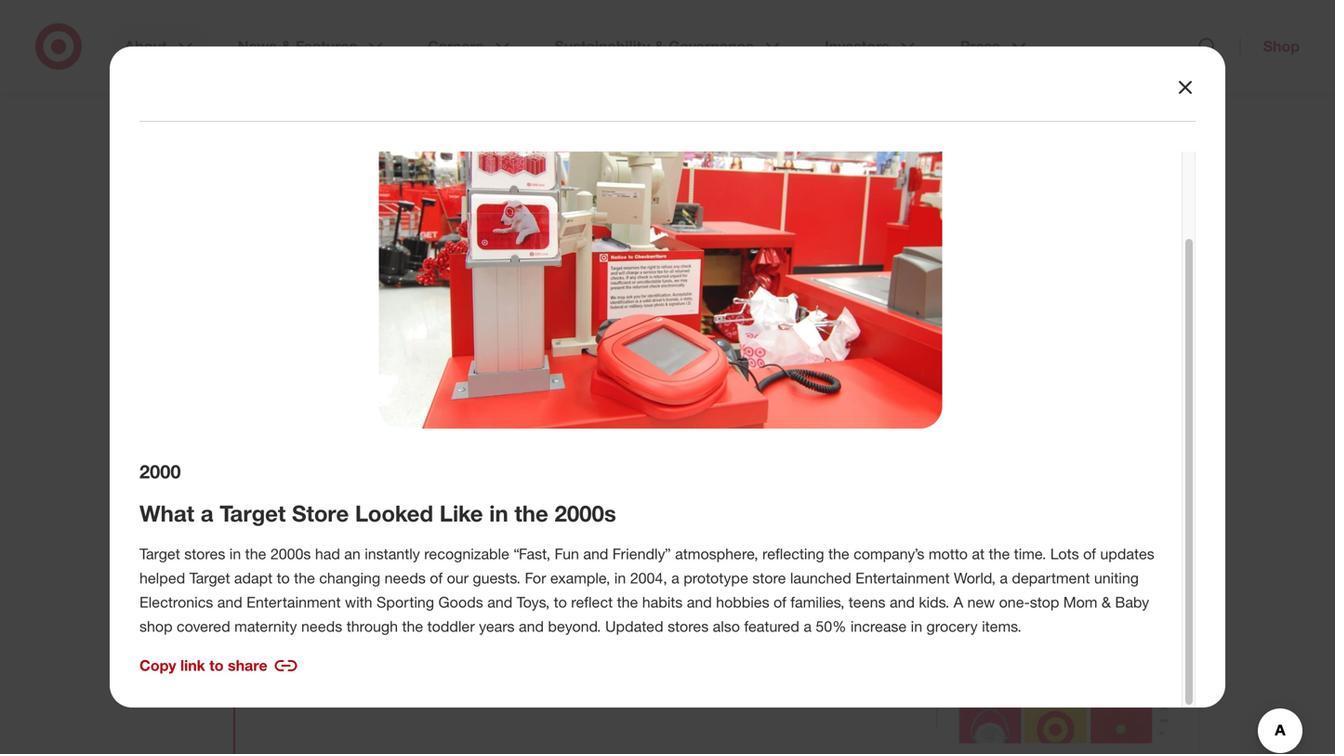 Task type: vqa. For each thing, say whether or not it's contained in the screenshot.
COMMITMENTS
no



Task type: describe. For each thing, give the bounding box(es) containing it.
the up updated
[[617, 593, 638, 611]]

in up 'adapt'
[[229, 545, 241, 563]]

and up years
[[488, 593, 513, 611]]

updated
[[605, 618, 664, 636]]

for
[[525, 569, 546, 587]]

an
[[344, 545, 361, 563]]

target inside button
[[508, 589, 619, 634]]

hobbies
[[716, 593, 770, 611]]

2 horizontal spatial to
[[554, 593, 567, 611]]

mom
[[1064, 593, 1098, 611]]

fast, fun and friendly
[[280, 315, 426, 333]]

2001
[[280, 549, 321, 572]]

helped
[[139, 569, 185, 587]]

pop-
[[369, 589, 453, 634]]

and left friendly
[[344, 315, 370, 333]]

shop link
[[1240, 37, 1300, 56]]

1 horizontal spatial entertainment
[[856, 569, 950, 587]]

items.
[[982, 618, 1022, 636]]

house
[[434, 653, 478, 671]]

0 vertical spatial to
[[277, 569, 290, 587]]

through
[[347, 618, 398, 636]]

first pop-up target store
[[280, 589, 724, 634]]

first
[[587, 653, 612, 671]]

in left nyc
[[482, 653, 493, 671]]

fast,
[[280, 315, 312, 333]]

maternity
[[235, 618, 297, 636]]

atmosphere,
[[675, 545, 759, 563]]

the inside button
[[322, 251, 378, 296]]

town
[[396, 653, 430, 671]]

and down "toys,"
[[519, 618, 544, 636]]

nyc
[[497, 653, 528, 671]]

electronics
[[139, 593, 213, 611]]

instantly
[[365, 545, 420, 563]]

ups
[[706, 653, 730, 671]]

1 vertical spatial needs
[[301, 618, 342, 636]]

company name image
[[936, 510, 1169, 744]]

&
[[1102, 593, 1111, 611]]

2 horizontal spatial 2000s
[[555, 500, 616, 527]]

department
[[1012, 569, 1090, 587]]

one-
[[999, 593, 1030, 611]]

what inside button
[[280, 204, 372, 250]]

friendly"
[[613, 545, 671, 563]]

1 vertical spatial entertainment
[[247, 593, 341, 611]]

time.
[[1014, 545, 1047, 563]]

grocery
[[927, 618, 978, 636]]

store inside dialog
[[292, 500, 349, 527]]

of up the "featured"
[[774, 593, 787, 611]]

0 vertical spatial needs
[[385, 569, 426, 587]]

many
[[633, 653, 670, 671]]

first
[[280, 589, 359, 634]]

toddler
[[427, 618, 475, 636]]

habits
[[642, 593, 683, 611]]

what inside dialog
[[139, 500, 194, 527]]

and down 'adapt'
[[217, 593, 242, 611]]

the up 'adapt'
[[245, 545, 266, 563]]

shop
[[1263, 37, 1300, 55]]

copy link to share button
[[139, 655, 297, 677]]

launched
[[790, 569, 852, 587]]

adapt
[[234, 569, 273, 587]]

of right first
[[616, 653, 629, 671]]

recognizable
[[424, 545, 510, 563]]

baby
[[1115, 593, 1150, 611]]

uniting
[[1094, 569, 1139, 587]]

looked inside dialog
[[355, 500, 433, 527]]

shop
[[139, 618, 173, 636]]

and left kids.
[[890, 593, 915, 611]]

learn more button
[[280, 690, 391, 712]]

beyond.
[[548, 618, 601, 636]]

reflect
[[571, 593, 613, 611]]

stop
[[1030, 593, 1060, 611]]

learn more
[[280, 692, 361, 710]]

kids.
[[919, 593, 950, 611]]

at
[[972, 545, 985, 563]]

example,
[[550, 569, 610, 587]]

fun inside target stores in the 2000s had an instantly recognizable "fast, fun and friendly" atmosphere, reflecting the company's motto at the time. lots of updates helped target adapt to the changing needs of our guests. for example, in 2004, a prototype store launched entertainment world, a department uniting electronics and entertainment with sporting goods and toys, to reflect the habits and hobbies of families, teens and kids. a new one-stop mom & baby shop covered maternity needs through the toddler years and beyond. updated stores also featured a 50% increase in grocery items.
[[555, 545, 579, 563]]

motto
[[929, 545, 968, 563]]

share
[[228, 657, 268, 675]]

0 vertical spatial fun
[[316, 315, 340, 333]]

like inside dialog
[[440, 500, 483, 527]]

what a target store looked like in the 2000s dialog
[[0, 0, 1335, 754]]

50%
[[816, 618, 847, 636]]

2000
[[139, 460, 181, 483]]



Task type: locate. For each thing, give the bounding box(es) containing it.
reflecting
[[763, 545, 824, 563]]

entertainment up maternity
[[247, 593, 341, 611]]

world,
[[954, 569, 996, 587]]

1 horizontal spatial stores
[[668, 618, 709, 636]]

pop-
[[674, 653, 706, 671]]

store
[[534, 204, 629, 250], [292, 500, 349, 527], [629, 589, 724, 634]]

updates
[[1101, 545, 1155, 563]]

was
[[532, 653, 558, 671]]

1 vertical spatial what a target store looked like in the 2000s
[[139, 500, 616, 527]]

years
[[479, 618, 515, 636]]

2 vertical spatial to
[[209, 657, 224, 675]]

2000s left the had
[[270, 545, 311, 563]]

the down sporting
[[402, 618, 423, 636]]

2000s inside button
[[389, 251, 491, 296]]

2 vertical spatial store
[[629, 589, 724, 634]]

stores up helped
[[184, 545, 225, 563]]

1 vertical spatial like
[[440, 500, 483, 527]]

families,
[[791, 593, 845, 611]]

looked
[[639, 204, 770, 250], [355, 500, 433, 527]]

and up example,
[[583, 545, 609, 563]]

a
[[382, 204, 403, 250], [201, 500, 213, 527], [672, 569, 680, 587], [1000, 569, 1008, 587], [804, 618, 812, 636]]

0 horizontal spatial looked
[[355, 500, 433, 527]]

of
[[1084, 545, 1096, 563], [430, 569, 443, 587], [774, 593, 787, 611], [616, 653, 629, 671]]

copy
[[139, 657, 176, 675]]

0 vertical spatial like
[[780, 204, 853, 250]]

store inside what a target store looked like in the 2000s
[[534, 204, 629, 250]]

prototype
[[684, 569, 749, 587]]

in down kids.
[[911, 618, 923, 636]]

1 vertical spatial store
[[292, 500, 349, 527]]

1 horizontal spatial 2000s
[[389, 251, 491, 296]]

fun up example,
[[555, 545, 579, 563]]

covered
[[177, 618, 230, 636]]

needs
[[385, 569, 426, 587], [301, 618, 342, 636]]

0 vertical spatial stores
[[184, 545, 225, 563]]

0 horizontal spatial like
[[440, 500, 483, 527]]

to right "toys,"
[[554, 593, 567, 611]]

"fast,
[[514, 545, 551, 563]]

2000s inside target stores in the 2000s had an instantly recognizable "fast, fun and friendly" atmosphere, reflecting the company's motto at the time. lots of updates helped target adapt to the changing needs of our guests. for example, in 2004, a prototype store launched entertainment world, a department uniting electronics and entertainment with sporting goods and toys, to reflect the habits and hobbies of families, teens and kids. a new one-stop mom & baby shop covered maternity needs through the toddler years and beyond. updated stores also featured a 50% increase in grocery items.
[[270, 545, 311, 563]]

2000s up friendly
[[389, 251, 491, 296]]

what a target store looked like in the 2000s inside button
[[280, 204, 853, 296]]

0 horizontal spatial what
[[139, 500, 194, 527]]

what a target store looked like in the 2000s button
[[280, 204, 891, 297]]

link
[[180, 657, 205, 675]]

fun right fast,
[[316, 315, 340, 333]]

0 vertical spatial looked
[[639, 204, 770, 250]]

our
[[447, 569, 469, 587]]

stores
[[184, 545, 225, 563], [668, 618, 709, 636]]

0 vertical spatial store
[[534, 204, 629, 250]]

guests.
[[473, 569, 521, 587]]

new
[[968, 593, 995, 611]]

to inside button
[[209, 657, 224, 675]]

what a target store looked like in the 2000s
[[280, 204, 853, 296], [139, 500, 616, 527]]

and down prototype
[[687, 593, 712, 611]]

in inside button
[[280, 251, 312, 296]]

store inside button
[[629, 589, 724, 634]]

2000s
[[389, 251, 491, 296], [555, 500, 616, 527], [270, 545, 311, 563]]

friendly
[[374, 315, 426, 333]]

0 horizontal spatial needs
[[301, 618, 342, 636]]

had
[[315, 545, 340, 563]]

a
[[954, 593, 964, 611]]

to right link
[[209, 657, 224, 675]]

0 vertical spatial 2000s
[[389, 251, 491, 296]]

in up fast,
[[280, 251, 312, 296]]

needs up "innovative"
[[301, 618, 342, 636]]

1 horizontal spatial like
[[780, 204, 853, 250]]

copy link to share
[[139, 657, 268, 675]]

changing
[[319, 569, 380, 587]]

1 horizontal spatial to
[[277, 569, 290, 587]]

0 horizontal spatial to
[[209, 657, 224, 675]]

with
[[345, 593, 373, 611]]

what
[[280, 204, 372, 250], [139, 500, 194, 527]]

a inside button
[[382, 204, 403, 250]]

to
[[277, 569, 290, 587], [554, 593, 567, 611], [209, 657, 224, 675]]

teens
[[849, 593, 886, 611]]

of left our
[[430, 569, 443, 587]]

of right lots
[[1084, 545, 1096, 563]]

also
[[713, 618, 740, 636]]

in up 'recognizable'
[[489, 500, 508, 527]]

stores up pop-
[[668, 618, 709, 636]]

the left first
[[562, 653, 583, 671]]

1 vertical spatial 2000s
[[555, 500, 616, 527]]

2004,
[[630, 569, 667, 587]]

0 vertical spatial what a target store looked like in the 2000s
[[280, 204, 853, 296]]

0 horizontal spatial entertainment
[[247, 593, 341, 611]]

and
[[344, 315, 370, 333], [583, 545, 609, 563], [217, 593, 242, 611], [488, 593, 513, 611], [687, 593, 712, 611], [890, 593, 915, 611], [519, 618, 544, 636]]

1 horizontal spatial looked
[[639, 204, 770, 250]]

looked inside button
[[639, 204, 770, 250]]

toys,
[[517, 593, 550, 611]]

1 vertical spatial what
[[139, 500, 194, 527]]

the
[[322, 251, 378, 296], [515, 500, 549, 527], [245, 545, 266, 563], [829, 545, 850, 563], [989, 545, 1010, 563], [294, 569, 315, 587], [617, 593, 638, 611], [402, 618, 423, 636], [562, 653, 583, 671]]

up
[[453, 589, 498, 634]]

0 vertical spatial entertainment
[[856, 569, 950, 587]]

learn
[[280, 692, 320, 710]]

target inside button
[[414, 204, 524, 250]]

0 horizontal spatial stores
[[184, 545, 225, 563]]

1 vertical spatial fun
[[555, 545, 579, 563]]

in left 2004,
[[615, 569, 626, 587]]

like
[[780, 204, 853, 250], [440, 500, 483, 527]]

needs up sporting
[[385, 569, 426, 587]]

1 horizontal spatial needs
[[385, 569, 426, 587]]

innovative target town house in nyc was the first of many pop-ups
[[280, 653, 730, 671]]

in
[[280, 251, 312, 296], [489, 500, 508, 527], [229, 545, 241, 563], [615, 569, 626, 587], [911, 618, 923, 636], [482, 653, 493, 671]]

2 vertical spatial 2000s
[[270, 545, 311, 563]]

the up fast, fun and friendly
[[322, 251, 378, 296]]

increase
[[851, 618, 907, 636]]

the up launched
[[829, 545, 850, 563]]

goods
[[438, 593, 483, 611]]

2000s up example,
[[555, 500, 616, 527]]

fun
[[316, 315, 340, 333], [555, 545, 579, 563]]

lots
[[1051, 545, 1079, 563]]

0 vertical spatial what
[[280, 204, 372, 250]]

the right at
[[989, 545, 1010, 563]]

the down the had
[[294, 569, 315, 587]]

target stores in the 2000s had an instantly recognizable "fast, fun and friendly" atmosphere, reflecting the company's motto at the time. lots of updates helped target adapt to the changing needs of our guests. for example, in 2004, a prototype store launched entertainment world, a department uniting electronics and entertainment with sporting goods and toys, to reflect the habits and hobbies of families, teens and kids. a new one-stop mom & baby shop covered maternity needs through the toddler years and beyond. updated stores also featured a 50% increase in grocery items.
[[139, 545, 1155, 636]]

entertainment down company's
[[856, 569, 950, 587]]

featured
[[744, 618, 800, 636]]

the up "fast,
[[515, 500, 549, 527]]

1 horizontal spatial what
[[280, 204, 372, 250]]

1 vertical spatial stores
[[668, 618, 709, 636]]

1 horizontal spatial fun
[[555, 545, 579, 563]]

1 vertical spatial to
[[554, 593, 567, 611]]

1 vertical spatial looked
[[355, 500, 433, 527]]

0 horizontal spatial fun
[[316, 315, 340, 333]]

more
[[325, 692, 361, 710]]

what a target store looked like in the 2000s inside dialog
[[139, 500, 616, 527]]

innovative
[[280, 653, 347, 671]]

0 horizontal spatial 2000s
[[270, 545, 311, 563]]

sporting
[[377, 593, 434, 611]]

store
[[753, 569, 786, 587]]

first pop-up target store button
[[280, 588, 724, 635]]

like inside button
[[780, 204, 853, 250]]

to right 'adapt'
[[277, 569, 290, 587]]

entertainment
[[856, 569, 950, 587], [247, 593, 341, 611]]

company's
[[854, 545, 925, 563]]



